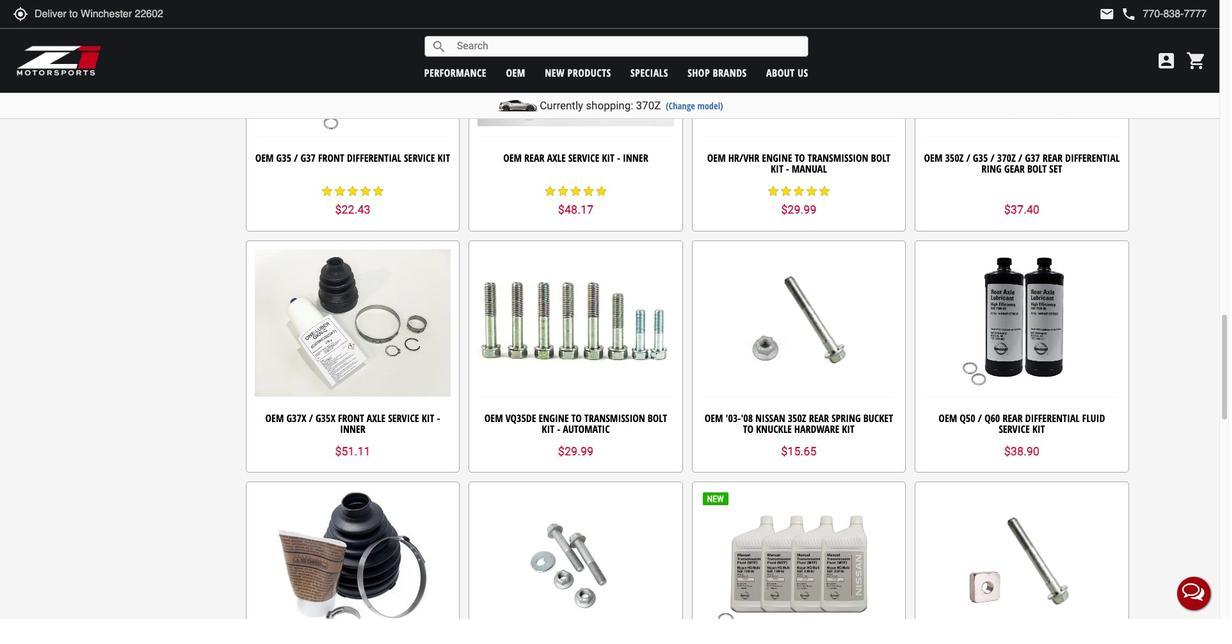 Task type: describe. For each thing, give the bounding box(es) containing it.
8 star from the left
[[569, 185, 582, 198]]

products
[[568, 66, 611, 80]]

model)
[[697, 100, 723, 112]]

to inside oem '03-'08 nissan 350z rear spring bucket to knuckle hardware kit
[[743, 423, 754, 437]]

oem for oem rear axle service kit - inner
[[503, 151, 522, 165]]

- inside oem vq35de engine to transmission bolt kit - automatic
[[557, 423, 560, 437]]

oem 350z / g35 / 370z / g37 rear differential ring gear bolt set
[[924, 151, 1120, 176]]

ring
[[982, 162, 1002, 176]]

inner inside oem g37x / g35x front axle service kit - inner
[[340, 423, 365, 437]]

'08
[[741, 411, 753, 426]]

11 star from the left
[[767, 185, 780, 198]]

15 star from the left
[[818, 185, 831, 198]]

oem vq35de engine to transmission bolt kit - automatic
[[485, 411, 667, 437]]

0 horizontal spatial 370z
[[636, 99, 661, 112]]

q50
[[960, 411, 975, 426]]

10 star from the left
[[595, 185, 608, 198]]

new
[[545, 66, 565, 80]]

differential for fluid
[[1025, 411, 1080, 426]]

phone link
[[1121, 6, 1207, 22]]

oem g37x / g35x front axle service kit - inner
[[265, 411, 440, 437]]

1 vertical spatial $29.99
[[558, 445, 594, 458]]

5 star from the left
[[372, 185, 385, 198]]

kit inside oem vq35de engine to transmission bolt kit - automatic
[[542, 423, 555, 437]]

13 star from the left
[[793, 185, 805, 198]]

account_box link
[[1153, 51, 1180, 71]]

oem for oem g35 / g37 front differential service kit
[[255, 151, 274, 165]]

oem q50 / q60 rear differential fluid service kit
[[939, 411, 1105, 437]]

service inside oem q50 / q60 rear differential fluid service kit
[[999, 423, 1030, 437]]

(change model) link
[[666, 100, 723, 112]]

9 star from the left
[[582, 185, 595, 198]]

0 vertical spatial inner
[[623, 151, 648, 165]]

hardware
[[794, 423, 839, 437]]

z1 motorsports logo image
[[16, 45, 102, 77]]

service inside oem g37x / g35x front axle service kit - inner
[[388, 411, 419, 426]]

$48.17
[[558, 203, 594, 217]]

oem for oem hr/vhr engine to transmission bolt kit - manual
[[707, 151, 726, 165]]

phone
[[1121, 6, 1137, 22]]

oem for oem g37x / g35x front axle service kit - inner
[[265, 411, 284, 426]]

oem rear axle service kit - inner
[[503, 151, 648, 165]]

axle inside oem g37x / g35x front axle service kit - inner
[[367, 411, 386, 426]]

7 star from the left
[[557, 185, 569, 198]]

/ for oem g35 / g37 front differential service kit
[[294, 151, 298, 165]]

specials link
[[631, 66, 668, 80]]

$29.99 inside star star star star star $29.99
[[781, 203, 817, 217]]

front for axle
[[338, 411, 364, 426]]

350z inside oem 350z / g35 / 370z / g37 rear differential ring gear bolt set
[[945, 151, 964, 165]]

oem link
[[506, 66, 526, 80]]

to for automatic
[[571, 411, 582, 426]]

rear inside oem q50 / q60 rear differential fluid service kit
[[1003, 411, 1023, 426]]

automatic
[[563, 423, 610, 437]]

rear inside oem '03-'08 nissan 350z rear spring bucket to knuckle hardware kit
[[809, 411, 829, 426]]

mail
[[1099, 6, 1115, 22]]

370z inside oem 350z / g35 / 370z / g37 rear differential ring gear bolt set
[[997, 151, 1016, 165]]

Search search field
[[447, 37, 808, 56]]

12 star from the left
[[780, 185, 793, 198]]

brands
[[713, 66, 747, 80]]

bolt for oem vq35de engine to transmission bolt kit - automatic
[[648, 411, 667, 426]]

g37x
[[286, 411, 306, 426]]

bucket
[[863, 411, 893, 426]]

search
[[431, 39, 447, 54]]

knuckle
[[756, 423, 792, 437]]

- inside oem g37x / g35x front axle service kit - inner
[[437, 411, 440, 426]]

fluid
[[1082, 411, 1105, 426]]

shopping_cart
[[1186, 51, 1207, 71]]

star star star star star $48.17
[[544, 185, 608, 217]]

$15.65
[[781, 445, 817, 458]]

about us
[[766, 66, 808, 80]]

/ for oem q50 / q60 rear differential fluid service kit
[[978, 411, 982, 426]]



Task type: vqa. For each thing, say whether or not it's contained in the screenshot.
OEM Q50 Front Sport Bumper/Fascia Upper Grille - 18+
no



Task type: locate. For each thing, give the bounding box(es) containing it.
mail link
[[1099, 6, 1115, 22]]

performance
[[424, 66, 487, 80]]

us
[[798, 66, 808, 80]]

oem inside oem hr/vhr engine to transmission bolt kit - manual
[[707, 151, 726, 165]]

shop brands link
[[688, 66, 747, 80]]

1 horizontal spatial $29.99
[[781, 203, 817, 217]]

set
[[1049, 162, 1062, 176]]

to up star star star star star $29.99 at the right top
[[795, 151, 805, 165]]

differential left fluid
[[1025, 411, 1080, 426]]

$22.43
[[335, 203, 370, 217]]

differential for service
[[347, 151, 401, 165]]

1 vertical spatial engine
[[539, 411, 569, 426]]

front right g35x
[[338, 411, 364, 426]]

my_location
[[13, 6, 28, 22]]

2 star from the left
[[334, 185, 346, 198]]

rear
[[524, 151, 544, 165], [1043, 151, 1063, 165], [809, 411, 829, 426], [1003, 411, 1023, 426]]

1 g37 from the left
[[301, 151, 316, 165]]

oem for oem 350z / g35 / 370z / g37 rear differential ring gear bolt set
[[924, 151, 943, 165]]

axle up the star star star star star $48.17
[[547, 151, 566, 165]]

shopping:
[[586, 99, 633, 112]]

oem inside oem '03-'08 nissan 350z rear spring bucket to knuckle hardware kit
[[705, 411, 723, 426]]

370z left (change
[[636, 99, 661, 112]]

kit inside oem q50 / q60 rear differential fluid service kit
[[1032, 423, 1045, 437]]

manual
[[792, 162, 827, 176]]

engine for automatic
[[539, 411, 569, 426]]

inner up $51.11
[[340, 423, 365, 437]]

to
[[795, 151, 805, 165], [571, 411, 582, 426], [743, 423, 754, 437]]

0 horizontal spatial inner
[[340, 423, 365, 437]]

engine for manual
[[762, 151, 792, 165]]

g35x
[[316, 411, 335, 426]]

rear right q60
[[1003, 411, 1023, 426]]

350z inside oem '03-'08 nissan 350z rear spring bucket to knuckle hardware kit
[[788, 411, 806, 426]]

performance link
[[424, 66, 487, 80]]

shopping_cart link
[[1183, 51, 1207, 71]]

star star star star star $29.99
[[767, 185, 831, 217]]

mail phone
[[1099, 6, 1137, 22]]

inner down currently shopping: 370z (change model)
[[623, 151, 648, 165]]

g37
[[301, 151, 316, 165], [1025, 151, 1040, 165]]

0 horizontal spatial g37
[[301, 151, 316, 165]]

0 vertical spatial $29.99
[[781, 203, 817, 217]]

g37 inside oem 350z / g35 / 370z / g37 rear differential ring gear bolt set
[[1025, 151, 1040, 165]]

kit inside oem g37x / g35x front axle service kit - inner
[[422, 411, 434, 426]]

0 horizontal spatial to
[[571, 411, 582, 426]]

transmission inside oem vq35de engine to transmission bolt kit - automatic
[[584, 411, 645, 426]]

oem
[[506, 66, 526, 80], [255, 151, 274, 165], [503, 151, 522, 165], [707, 151, 726, 165], [924, 151, 943, 165], [265, 411, 284, 426], [485, 411, 503, 426], [705, 411, 723, 426], [939, 411, 957, 426]]

axle
[[547, 151, 566, 165], [367, 411, 386, 426]]

0 horizontal spatial $29.99
[[558, 445, 594, 458]]

-
[[617, 151, 620, 165], [786, 162, 789, 176], [437, 411, 440, 426], [557, 423, 560, 437]]

shop brands
[[688, 66, 747, 80]]

4 star from the left
[[359, 185, 372, 198]]

1 g35 from the left
[[276, 151, 291, 165]]

transmission inside oem hr/vhr engine to transmission bolt kit - manual
[[808, 151, 868, 165]]

bolt for oem hr/vhr engine to transmission bolt kit - manual
[[871, 151, 891, 165]]

differential up star star star star star $22.43
[[347, 151, 401, 165]]

'03-
[[726, 411, 741, 426]]

differential right set
[[1065, 151, 1120, 165]]

oem inside oem vq35de engine to transmission bolt kit - automatic
[[485, 411, 503, 426]]

oem for oem link
[[506, 66, 526, 80]]

kit inside oem hr/vhr engine to transmission bolt kit - manual
[[771, 162, 783, 176]]

rear left spring
[[809, 411, 829, 426]]

hr/vhr
[[728, 151, 760, 165]]

nissan
[[756, 411, 785, 426]]

bolt
[[871, 151, 891, 165], [1027, 162, 1047, 176], [648, 411, 667, 426]]

1 horizontal spatial 350z
[[945, 151, 964, 165]]

2 g37 from the left
[[1025, 151, 1040, 165]]

1 horizontal spatial g35
[[973, 151, 988, 165]]

14 star from the left
[[805, 185, 818, 198]]

oem inside oem g37x / g35x front axle service kit - inner
[[265, 411, 284, 426]]

engine right vq35de
[[539, 411, 569, 426]]

$29.99 down automatic
[[558, 445, 594, 458]]

370z left set
[[997, 151, 1016, 165]]

transmission
[[808, 151, 868, 165], [584, 411, 645, 426]]

front up star star star star star $22.43
[[318, 151, 344, 165]]

0 vertical spatial engine
[[762, 151, 792, 165]]

oem for oem '03-'08 nissan 350z rear spring bucket to knuckle hardware kit
[[705, 411, 723, 426]]

1 vertical spatial 370z
[[997, 151, 1016, 165]]

about
[[766, 66, 795, 80]]

engine inside oem vq35de engine to transmission bolt kit - automatic
[[539, 411, 569, 426]]

specials
[[631, 66, 668, 80]]

350z right nissan
[[788, 411, 806, 426]]

$51.11
[[335, 445, 370, 458]]

1 star from the left
[[321, 185, 334, 198]]

about us link
[[766, 66, 808, 80]]

vq35de
[[506, 411, 536, 426]]

1 vertical spatial axle
[[367, 411, 386, 426]]

star star star star star $22.43
[[321, 185, 385, 217]]

currently
[[540, 99, 583, 112]]

6 star from the left
[[544, 185, 557, 198]]

370z
[[636, 99, 661, 112], [997, 151, 1016, 165]]

rear right gear on the right of the page
[[1043, 151, 1063, 165]]

oem for oem vq35de engine to transmission bolt kit - automatic
[[485, 411, 503, 426]]

2 g35 from the left
[[973, 151, 988, 165]]

shop
[[688, 66, 710, 80]]

0 horizontal spatial transmission
[[584, 411, 645, 426]]

to inside oem hr/vhr engine to transmission bolt kit - manual
[[795, 151, 805, 165]]

engine right hr/vhr
[[762, 151, 792, 165]]

inner
[[623, 151, 648, 165], [340, 423, 365, 437]]

bolt inside oem 350z / g35 / 370z / g37 rear differential ring gear bolt set
[[1027, 162, 1047, 176]]

engine
[[762, 151, 792, 165], [539, 411, 569, 426]]

oem inside oem 350z / g35 / 370z / g37 rear differential ring gear bolt set
[[924, 151, 943, 165]]

1 horizontal spatial bolt
[[871, 151, 891, 165]]

0 vertical spatial 350z
[[945, 151, 964, 165]]

oem '03-'08 nissan 350z rear spring bucket to knuckle hardware kit
[[705, 411, 893, 437]]

axle up $51.11
[[367, 411, 386, 426]]

front inside oem g37x / g35x front axle service kit - inner
[[338, 411, 364, 426]]

rear inside oem 350z / g35 / 370z / g37 rear differential ring gear bolt set
[[1043, 151, 1063, 165]]

oem g35 / g37 front differential service kit
[[255, 151, 450, 165]]

0 vertical spatial front
[[318, 151, 344, 165]]

3 star from the left
[[346, 185, 359, 198]]

to right the '03-
[[743, 423, 754, 437]]

0 vertical spatial 370z
[[636, 99, 661, 112]]

spring
[[832, 411, 861, 426]]

to for manual
[[795, 151, 805, 165]]

to right vq35de
[[571, 411, 582, 426]]

1 horizontal spatial g37
[[1025, 151, 1040, 165]]

0 horizontal spatial 350z
[[788, 411, 806, 426]]

350z
[[945, 151, 964, 165], [788, 411, 806, 426]]

front
[[318, 151, 344, 165], [338, 411, 364, 426]]

- inside oem hr/vhr engine to transmission bolt kit - manual
[[786, 162, 789, 176]]

to inside oem vq35de engine to transmission bolt kit - automatic
[[571, 411, 582, 426]]

oem hr/vhr engine to transmission bolt kit - manual
[[707, 151, 891, 176]]

engine inside oem hr/vhr engine to transmission bolt kit - manual
[[762, 151, 792, 165]]

new products
[[545, 66, 611, 80]]

1 horizontal spatial transmission
[[808, 151, 868, 165]]

transmission for manual
[[808, 151, 868, 165]]

0 horizontal spatial axle
[[367, 411, 386, 426]]

kit inside oem '03-'08 nissan 350z rear spring bucket to knuckle hardware kit
[[842, 423, 855, 437]]

/ for oem 350z / g35 / 370z / g37 rear differential ring gear bolt set
[[966, 151, 970, 165]]

0 horizontal spatial engine
[[539, 411, 569, 426]]

/ inside oem q50 / q60 rear differential fluid service kit
[[978, 411, 982, 426]]

1 vertical spatial 350z
[[788, 411, 806, 426]]

/ for oem g37x / g35x front axle service kit - inner
[[309, 411, 313, 426]]

oem inside oem q50 / q60 rear differential fluid service kit
[[939, 411, 957, 426]]

g35
[[276, 151, 291, 165], [973, 151, 988, 165]]

$38.90
[[1004, 445, 1040, 458]]

$37.40
[[1004, 203, 1040, 217]]

0 vertical spatial transmission
[[808, 151, 868, 165]]

oem for oem q50 / q60 rear differential fluid service kit
[[939, 411, 957, 426]]

gear
[[1004, 162, 1025, 176]]

differential inside oem q50 / q60 rear differential fluid service kit
[[1025, 411, 1080, 426]]

star
[[321, 185, 334, 198], [334, 185, 346, 198], [346, 185, 359, 198], [359, 185, 372, 198], [372, 185, 385, 198], [544, 185, 557, 198], [557, 185, 569, 198], [569, 185, 582, 198], [582, 185, 595, 198], [595, 185, 608, 198], [767, 185, 780, 198], [780, 185, 793, 198], [793, 185, 805, 198], [805, 185, 818, 198], [818, 185, 831, 198]]

transmission for automatic
[[584, 411, 645, 426]]

0 vertical spatial axle
[[547, 151, 566, 165]]

currently shopping: 370z (change model)
[[540, 99, 723, 112]]

differential
[[347, 151, 401, 165], [1065, 151, 1120, 165], [1025, 411, 1080, 426]]

bolt inside oem hr/vhr engine to transmission bolt kit - manual
[[871, 151, 891, 165]]

q60
[[985, 411, 1000, 426]]

service
[[404, 151, 435, 165], [568, 151, 599, 165], [388, 411, 419, 426], [999, 423, 1030, 437]]

/
[[294, 151, 298, 165], [966, 151, 970, 165], [991, 151, 995, 165], [1018, 151, 1023, 165], [309, 411, 313, 426], [978, 411, 982, 426]]

kit
[[438, 151, 450, 165], [602, 151, 615, 165], [771, 162, 783, 176], [422, 411, 434, 426], [542, 423, 555, 437], [842, 423, 855, 437], [1032, 423, 1045, 437]]

0 horizontal spatial bolt
[[648, 411, 667, 426]]

1 horizontal spatial to
[[743, 423, 754, 437]]

1 vertical spatial transmission
[[584, 411, 645, 426]]

g35 inside oem 350z / g35 / 370z / g37 rear differential ring gear bolt set
[[973, 151, 988, 165]]

2 horizontal spatial to
[[795, 151, 805, 165]]

0 horizontal spatial g35
[[276, 151, 291, 165]]

1 horizontal spatial engine
[[762, 151, 792, 165]]

differential inside oem 350z / g35 / 370z / g37 rear differential ring gear bolt set
[[1065, 151, 1120, 165]]

1 vertical spatial front
[[338, 411, 364, 426]]

$29.99
[[781, 203, 817, 217], [558, 445, 594, 458]]

$29.99 down manual
[[781, 203, 817, 217]]

2 horizontal spatial bolt
[[1027, 162, 1047, 176]]

new products link
[[545, 66, 611, 80]]

front for differential
[[318, 151, 344, 165]]

1 horizontal spatial 370z
[[997, 151, 1016, 165]]

1 horizontal spatial inner
[[623, 151, 648, 165]]

350z left ring
[[945, 151, 964, 165]]

(change
[[666, 100, 695, 112]]

1 vertical spatial inner
[[340, 423, 365, 437]]

account_box
[[1156, 51, 1177, 71]]

bolt inside oem vq35de engine to transmission bolt kit - automatic
[[648, 411, 667, 426]]

/ inside oem g37x / g35x front axle service kit - inner
[[309, 411, 313, 426]]

1 horizontal spatial axle
[[547, 151, 566, 165]]

rear down currently
[[524, 151, 544, 165]]



